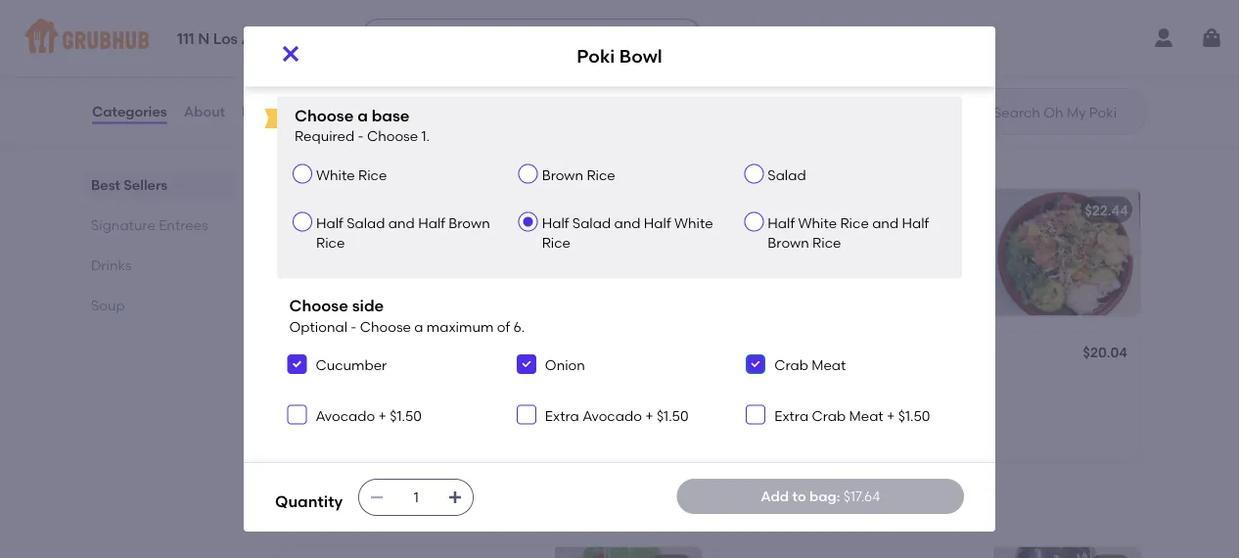 Task type: vqa. For each thing, say whether or not it's contained in the screenshot.
second 'Half' from right
yes



Task type: locate. For each thing, give the bounding box(es) containing it.
half salad and half white rice
[[542, 215, 714, 251]]

signature
[[275, 142, 376, 167], [91, 216, 156, 233]]

own for large poki bowl
[[798, 373, 826, 390]]

svg image for onion
[[521, 358, 533, 370]]

extra down crab meat
[[775, 407, 809, 424]]

categories
[[92, 103, 167, 120]]

bowl. for large poki bowl
[[925, 373, 961, 390]]

your inside the build your own monster size poki bowl.
[[766, 229, 795, 246]]

half white rice and half brown rice
[[768, 215, 930, 251]]

1 vertical spatial poki wrap image
[[555, 332, 702, 460]]

and for white
[[615, 215, 641, 231]]

poki bowl
[[577, 46, 663, 67], [291, 202, 356, 218]]

white
[[316, 166, 355, 183], [675, 215, 714, 231], [799, 215, 837, 231]]

white rice
[[316, 166, 387, 183]]

svg image
[[1201, 26, 1224, 50], [322, 34, 333, 46], [279, 42, 303, 66], [291, 358, 303, 370], [750, 358, 762, 370], [521, 409, 533, 420]]

1 vertical spatial brown
[[449, 215, 490, 231]]

1 horizontal spatial poki bowl
[[577, 46, 663, 67]]

signature down reviews
[[275, 142, 376, 167]]

salad inside half salad and half white rice
[[573, 215, 611, 231]]

build your own poki wrap. up avocado + $1.50
[[291, 377, 459, 394]]

signature entrees down the sellers
[[91, 216, 208, 233]]

and right monster poki bowl
[[873, 215, 899, 231]]

crab right large
[[775, 357, 809, 374]]

best inside tab
[[91, 176, 120, 193]]

best up "poki wrap"
[[303, 325, 328, 340]]

meat down 'large'
[[850, 407, 884, 424]]

1 horizontal spatial +
[[646, 407, 654, 424]]

-
[[358, 128, 364, 145], [351, 318, 357, 335]]

+
[[379, 407, 387, 424], [646, 407, 654, 424], [887, 407, 895, 424]]

0 vertical spatial signature
[[275, 142, 376, 167]]

brown inside half white rice and half brown rice
[[768, 235, 810, 251]]

- inside choose side optional - choose a maximum of 6.
[[351, 318, 357, 335]]

brown
[[542, 166, 584, 183], [449, 215, 490, 231], [768, 235, 810, 251]]

half
[[316, 215, 344, 231], [418, 215, 446, 231], [542, 215, 569, 231], [644, 215, 671, 231], [768, 215, 795, 231], [902, 215, 930, 231]]

0 vertical spatial $17.64
[[652, 202, 690, 218]]

monster poki bowl
[[730, 202, 852, 218]]

rice
[[358, 166, 387, 183], [587, 166, 616, 183], [841, 215, 869, 231], [316, 235, 345, 251], [542, 235, 571, 251], [813, 235, 842, 251]]

1 horizontal spatial $17.64
[[844, 488, 881, 505]]

0 horizontal spatial crab
[[775, 357, 809, 374]]

svg image for poki bowl
[[279, 42, 303, 66]]

best
[[91, 176, 120, 193], [303, 325, 328, 340]]

111 n los angeles st
[[177, 30, 318, 48]]

2 horizontal spatial +
[[887, 407, 895, 424]]

1 horizontal spatial brown
[[542, 166, 584, 183]]

$17.64 left monster
[[652, 202, 690, 218]]

svg image for extra avocado
[[521, 409, 533, 420]]

reviews button
[[241, 76, 297, 147]]

poki
[[388, 22, 416, 38], [480, 29, 512, 48], [469, 229, 497, 246], [914, 229, 943, 246], [894, 373, 922, 390], [390, 377, 418, 394]]

0 vertical spatial build your own poki wrap.
[[289, 22, 457, 38]]

size for poki bowl
[[441, 229, 465, 246]]

6 half from the left
[[902, 215, 930, 231]]

0 horizontal spatial entrees
[[159, 216, 208, 233]]

bowl. inside the build your own monster size poki bowl.
[[730, 249, 765, 266]]

1 vertical spatial signature entrees
[[91, 216, 208, 233]]

build your own poki wrap.
[[289, 22, 457, 38], [291, 377, 459, 394]]

salad down brown rice
[[573, 215, 611, 231]]

$22.44
[[1086, 202, 1129, 218]]

1 vertical spatial crab
[[812, 407, 846, 424]]

2 horizontal spatial white
[[799, 215, 837, 231]]

white down required
[[316, 166, 355, 183]]

and down brown rice
[[615, 215, 641, 231]]

about
[[184, 103, 225, 120]]

1 horizontal spatial avocado
[[583, 407, 642, 424]]

best for best sellers
[[91, 176, 120, 193]]

0 vertical spatial crab
[[775, 357, 809, 374]]

build your own regular size poki bowl.
[[275, 29, 556, 48], [291, 229, 535, 246]]

best seller
[[303, 325, 363, 340]]

1 horizontal spatial crab
[[812, 407, 846, 424]]

1 vertical spatial meat
[[850, 407, 884, 424]]

own inside the build your own monster size poki bowl.
[[798, 229, 826, 246]]

0 vertical spatial best
[[91, 176, 120, 193]]

extra down the onion
[[545, 407, 580, 424]]

0 horizontal spatial poki bowl
[[291, 202, 356, 218]]

2 $1.50 from the left
[[657, 407, 689, 424]]

crab down build your own large size poki bowl.
[[812, 407, 846, 424]]

large poki bowl
[[730, 346, 837, 362]]

entrees up drinks tab
[[159, 216, 208, 233]]

size inside the build your own monster size poki bowl.
[[887, 229, 911, 246]]

crab
[[775, 357, 809, 374], [812, 407, 846, 424]]

signature entrees
[[275, 142, 458, 167], [91, 216, 208, 233]]

seller
[[331, 325, 363, 340]]

2 horizontal spatial salad
[[768, 166, 807, 183]]

regular up choose side optional - choose a maximum of 6.
[[390, 229, 438, 246]]

0 horizontal spatial signature
[[91, 216, 156, 233]]

size
[[448, 29, 476, 48], [441, 229, 465, 246], [887, 229, 911, 246], [867, 373, 891, 390]]

0 horizontal spatial salad
[[347, 215, 385, 231]]

choose down side on the left bottom of the page
[[360, 318, 411, 335]]

extra crab meat + $1.50
[[775, 407, 931, 424]]

soup
[[91, 297, 125, 313]]

svg image
[[521, 358, 533, 370], [291, 409, 303, 420], [750, 409, 762, 420], [369, 490, 385, 505], [448, 490, 463, 505]]

3 and from the left
[[873, 215, 899, 231]]

signature down best sellers on the left top
[[91, 216, 156, 233]]

salad for half salad and half brown rice
[[347, 215, 385, 231]]

drinks
[[91, 257, 132, 273], [275, 501, 340, 526]]

0 horizontal spatial $1.50
[[390, 407, 422, 424]]

extra
[[545, 407, 580, 424], [775, 407, 809, 424]]

your down monster poki bowl
[[766, 229, 795, 246]]

5 half from the left
[[768, 215, 795, 231]]

0 horizontal spatial avocado
[[316, 407, 375, 424]]

quantity
[[275, 492, 343, 511]]

0 horizontal spatial brown
[[449, 215, 490, 231]]

bowl.
[[516, 29, 556, 48], [500, 229, 535, 246], [730, 249, 765, 266], [925, 373, 961, 390]]

2 horizontal spatial $1.50
[[899, 407, 931, 424]]

0 vertical spatial build your own regular size poki bowl.
[[275, 29, 556, 48]]

1 horizontal spatial salad
[[573, 215, 611, 231]]

0 horizontal spatial a
[[358, 106, 368, 125]]

and up choose side optional - choose a maximum of 6.
[[389, 215, 415, 231]]

0 vertical spatial entrees
[[381, 142, 458, 167]]

best left the sellers
[[91, 176, 120, 193]]

regular
[[389, 29, 444, 48], [390, 229, 438, 246]]

build your own regular size poki bowl. up the base
[[275, 29, 556, 48]]

2 extra from the left
[[775, 407, 809, 424]]

build for poki wrap
[[291, 377, 324, 394]]

svg image down large
[[750, 409, 762, 420]]

svg image for extra crab meat
[[750, 409, 762, 420]]

avocado down the onion
[[583, 407, 642, 424]]

2 + from the left
[[646, 407, 654, 424]]

wrap.
[[420, 22, 457, 38], [422, 377, 459, 394]]

svg image down the 6.
[[521, 358, 533, 370]]

1 extra from the left
[[545, 407, 580, 424]]

meat up extra crab meat + $1.50
[[812, 357, 846, 374]]

1 horizontal spatial best
[[303, 325, 328, 340]]

111
[[177, 30, 195, 48]]

signature entrees inside tab
[[91, 216, 208, 233]]

0 vertical spatial wrap.
[[420, 22, 457, 38]]

and inside half salad and half white rice
[[615, 215, 641, 231]]

2 and from the left
[[615, 215, 641, 231]]

svg image down "poki wrap"
[[291, 409, 303, 420]]

entrees
[[381, 142, 458, 167], [159, 216, 208, 233]]

bowl
[[620, 46, 663, 67], [323, 202, 356, 218], [820, 202, 852, 218], [804, 346, 837, 362]]

0 horizontal spatial white
[[316, 166, 355, 183]]

bag:
[[810, 488, 841, 505]]

- right required
[[358, 128, 364, 145]]

1 avocado from the left
[[316, 407, 375, 424]]

your for large poki bowl
[[766, 373, 795, 390]]

0 vertical spatial -
[[358, 128, 364, 145]]

1 vertical spatial poki bowl
[[291, 202, 356, 218]]

regular up the base
[[389, 29, 444, 48]]

1 and from the left
[[389, 215, 415, 231]]

1 vertical spatial entrees
[[159, 216, 208, 233]]

avocado
[[316, 407, 375, 424], [583, 407, 642, 424]]

your down large poki bowl at the bottom
[[766, 373, 795, 390]]

1 vertical spatial regular
[[390, 229, 438, 246]]

1 vertical spatial wrap.
[[422, 377, 459, 394]]

and
[[389, 215, 415, 231], [615, 215, 641, 231], [873, 215, 899, 231]]

1 vertical spatial a
[[415, 318, 424, 335]]

3 + from the left
[[887, 407, 895, 424]]

choose
[[295, 106, 354, 125], [367, 128, 418, 145], [289, 296, 348, 316], [360, 318, 411, 335]]

your
[[325, 22, 354, 38], [317, 29, 350, 48], [327, 229, 356, 246], [766, 229, 795, 246], [766, 373, 795, 390], [327, 377, 356, 394]]

entrees inside tab
[[159, 216, 208, 233]]

1 vertical spatial best
[[303, 325, 328, 340]]

2 horizontal spatial brown
[[768, 235, 810, 251]]

brown inside "half salad and half brown rice"
[[449, 215, 490, 231]]

build
[[289, 22, 322, 38], [275, 29, 313, 48], [291, 229, 324, 246], [730, 229, 762, 246], [730, 373, 762, 390], [291, 377, 324, 394]]

0 horizontal spatial and
[[389, 215, 415, 231]]

categories button
[[91, 76, 168, 147]]

build your own poki wrap. up the base
[[289, 22, 457, 38]]

signature inside tab
[[91, 216, 156, 233]]

0 horizontal spatial meat
[[812, 357, 846, 374]]

a left maximum
[[415, 318, 424, 335]]

salad
[[768, 166, 807, 183], [347, 215, 385, 231], [573, 215, 611, 231]]

0 horizontal spatial extra
[[545, 407, 580, 424]]

1 horizontal spatial and
[[615, 215, 641, 231]]

0 vertical spatial poki bowl
[[577, 46, 663, 67]]

0 horizontal spatial -
[[351, 318, 357, 335]]

meat
[[812, 357, 846, 374], [850, 407, 884, 424]]

avocado down cucumber
[[316, 407, 375, 424]]

own
[[357, 22, 385, 38], [354, 29, 386, 48], [359, 229, 387, 246], [798, 229, 826, 246], [798, 373, 826, 390], [359, 377, 387, 394]]

0 vertical spatial drinks
[[91, 257, 132, 273]]

0 horizontal spatial drinks
[[91, 257, 132, 273]]

your down cucumber
[[327, 377, 356, 394]]

white right monster
[[799, 215, 837, 231]]

salad inside "half salad and half brown rice"
[[347, 215, 385, 231]]

signature entrees down the base
[[275, 142, 458, 167]]

1 horizontal spatial a
[[415, 318, 424, 335]]

1 horizontal spatial white
[[675, 215, 714, 231]]

poki
[[577, 46, 615, 67], [291, 202, 320, 218], [787, 202, 816, 218], [772, 346, 801, 362], [291, 349, 320, 366]]

1 horizontal spatial signature entrees
[[275, 142, 458, 167]]

poki inside button
[[388, 22, 416, 38]]

build your own monster size poki bowl.
[[730, 229, 943, 266]]

0 horizontal spatial +
[[379, 407, 387, 424]]

1 horizontal spatial -
[[358, 128, 364, 145]]

1 horizontal spatial $1.50
[[657, 407, 689, 424]]

6.
[[514, 318, 525, 335]]

0 vertical spatial brown
[[542, 166, 584, 183]]

own for poki wrap
[[359, 377, 387, 394]]

0 horizontal spatial $17.64
[[652, 202, 690, 218]]

large
[[829, 373, 863, 390]]

search icon image
[[963, 100, 986, 123]]

$1.50
[[390, 407, 422, 424], [657, 407, 689, 424], [899, 407, 931, 424]]

1 vertical spatial -
[[351, 318, 357, 335]]

your for monster poki bowl
[[766, 229, 795, 246]]

your right angeles
[[317, 29, 350, 48]]

4 half from the left
[[644, 215, 671, 231]]

$17.64 right bag:
[[844, 488, 881, 505]]

and inside "half salad and half brown rice"
[[389, 215, 415, 231]]

drinks tab
[[91, 255, 228, 275]]

0 vertical spatial a
[[358, 106, 368, 125]]

a left the base
[[358, 106, 368, 125]]

build inside button
[[289, 22, 322, 38]]

your right st
[[325, 22, 354, 38]]

angeles
[[241, 30, 300, 48]]

required
[[295, 128, 355, 145]]

2 horizontal spatial and
[[873, 215, 899, 231]]

salad up monster poki bowl
[[768, 166, 807, 183]]

Search Oh My Poki search field
[[992, 103, 1142, 121]]

0 horizontal spatial best
[[91, 176, 120, 193]]

1 vertical spatial drinks
[[275, 501, 340, 526]]

best for best seller
[[303, 325, 328, 340]]

svg image left input item quantity number field
[[369, 490, 385, 505]]

$17.64
[[652, 202, 690, 218], [844, 488, 881, 505]]

1 horizontal spatial extra
[[775, 407, 809, 424]]

main navigation navigation
[[0, 0, 1240, 76]]

1 horizontal spatial meat
[[850, 407, 884, 424]]

1 vertical spatial $17.64
[[844, 488, 881, 505]]

large
[[730, 346, 769, 362]]

build your own regular size poki bowl. up choose side optional - choose a maximum of 6.
[[291, 229, 535, 246]]

white left monster
[[675, 215, 714, 231]]

your for poki bowl
[[327, 229, 356, 246]]

poki wrap image
[[557, 0, 704, 104], [555, 332, 702, 460]]

2 vertical spatial brown
[[768, 235, 810, 251]]

0 horizontal spatial signature entrees
[[91, 216, 208, 233]]

entrees down the base
[[381, 142, 458, 167]]

- down side on the left bottom of the page
[[351, 318, 357, 335]]

best sellers
[[91, 176, 168, 193]]

0 vertical spatial signature entrees
[[275, 142, 458, 167]]

rice inside "half salad and half brown rice"
[[316, 235, 345, 251]]

salad down white rice
[[347, 215, 385, 231]]

1 vertical spatial signature
[[91, 216, 156, 233]]

a
[[358, 106, 368, 125], [415, 318, 424, 335]]

maximum
[[427, 318, 494, 335]]

build inside the build your own monster size poki bowl.
[[730, 229, 762, 246]]

- inside choose a base required - choose 1.
[[358, 128, 364, 145]]

your down white rice
[[327, 229, 356, 246]]



Task type: describe. For each thing, give the bounding box(es) containing it.
add
[[761, 488, 789, 505]]

choose down the base
[[367, 128, 418, 145]]

extra for extra crab meat
[[775, 407, 809, 424]]

build for monster poki bowl
[[730, 229, 762, 246]]

size for large poki bowl
[[867, 373, 891, 390]]

to
[[793, 488, 807, 505]]

soup tab
[[91, 295, 228, 315]]

wrap. inside build your own poki wrap. button
[[420, 22, 457, 38]]

and for brown
[[389, 215, 415, 231]]

about button
[[183, 76, 226, 147]]

Input item quantity number field
[[395, 480, 438, 515]]

svg image for avocado
[[291, 409, 303, 420]]

brown rice
[[542, 166, 616, 183]]

choose up required
[[295, 106, 354, 125]]

poki bowl image
[[555, 188, 702, 316]]

0 vertical spatial meat
[[812, 357, 846, 374]]

extra for extra avocado
[[545, 407, 580, 424]]

poki inside the build your own monster size poki bowl.
[[914, 229, 943, 246]]

size for monster poki bowl
[[887, 229, 911, 246]]

reviews
[[242, 103, 297, 120]]

3 $1.50 from the left
[[899, 407, 931, 424]]

salad for half salad and half white rice
[[573, 215, 611, 231]]

sellers
[[124, 176, 168, 193]]

add to bag: $17.64
[[761, 488, 881, 505]]

choose a base required - choose 1.
[[295, 106, 430, 145]]

svg image for crab meat
[[750, 358, 762, 370]]

1.
[[422, 128, 430, 145]]

half salad and half brown rice
[[316, 215, 490, 251]]

choose side optional - choose a maximum of 6.
[[289, 296, 525, 335]]

a inside choose a base required - choose 1.
[[358, 106, 368, 125]]

2 half from the left
[[418, 215, 446, 231]]

3 half from the left
[[542, 215, 569, 231]]

los
[[213, 30, 238, 48]]

a inside choose side optional - choose a maximum of 6.
[[415, 318, 424, 335]]

own for poki bowl
[[359, 229, 387, 246]]

1 vertical spatial build your own poki wrap.
[[291, 377, 459, 394]]

avocado + $1.50
[[316, 407, 422, 424]]

oolong tea image
[[994, 547, 1141, 558]]

1 horizontal spatial signature
[[275, 142, 376, 167]]

1 horizontal spatial entrees
[[381, 142, 458, 167]]

build your own poki wrap. inside button
[[289, 22, 457, 38]]

cucumber
[[316, 357, 387, 374]]

wrap
[[323, 349, 360, 366]]

white inside half white rice and half brown rice
[[799, 215, 837, 231]]

1 $1.50 from the left
[[390, 407, 422, 424]]

own for monster poki bowl
[[798, 229, 826, 246]]

optional
[[289, 318, 348, 335]]

build for large poki bowl
[[730, 373, 762, 390]]

own inside build your own poki wrap. button
[[357, 22, 385, 38]]

green tea image
[[555, 547, 702, 558]]

2 avocado from the left
[[583, 407, 642, 424]]

0 vertical spatial regular
[[389, 29, 444, 48]]

and inside half white rice and half brown rice
[[873, 215, 899, 231]]

bowl. for poki bowl
[[500, 229, 535, 246]]

best sellers tab
[[91, 174, 228, 195]]

signature entrees tab
[[91, 214, 228, 235]]

base
[[372, 106, 410, 125]]

build your own poki wrap. button
[[277, 0, 704, 104]]

monster poki bowl image
[[994, 188, 1141, 316]]

your for poki wrap
[[327, 377, 356, 394]]

monster
[[730, 202, 784, 218]]

crab meat
[[775, 357, 846, 374]]

side
[[352, 296, 384, 316]]

svg image for cucumber
[[291, 358, 303, 370]]

n
[[198, 30, 210, 48]]

bowl. for monster poki bowl
[[730, 249, 765, 266]]

1 horizontal spatial drinks
[[275, 501, 340, 526]]

poki wrap
[[291, 349, 360, 366]]

white inside half salad and half white rice
[[675, 215, 714, 231]]

your inside button
[[325, 22, 354, 38]]

build for poki bowl
[[291, 229, 324, 246]]

0 vertical spatial poki wrap image
[[557, 0, 704, 104]]

of
[[497, 318, 510, 335]]

st
[[303, 30, 318, 48]]

drinks inside tab
[[91, 257, 132, 273]]

choose up the optional
[[289, 296, 348, 316]]

rice inside half salad and half white rice
[[542, 235, 571, 251]]

svg image right input item quantity number field
[[448, 490, 463, 505]]

build your own large size poki bowl.
[[730, 373, 961, 390]]

monster
[[829, 229, 884, 246]]

1 half from the left
[[316, 215, 344, 231]]

extra avocado + $1.50
[[545, 407, 689, 424]]

onion
[[545, 357, 586, 374]]

1 + from the left
[[379, 407, 387, 424]]

$20.04
[[1084, 344, 1128, 360]]

1 vertical spatial build your own regular size poki bowl.
[[291, 229, 535, 246]]



